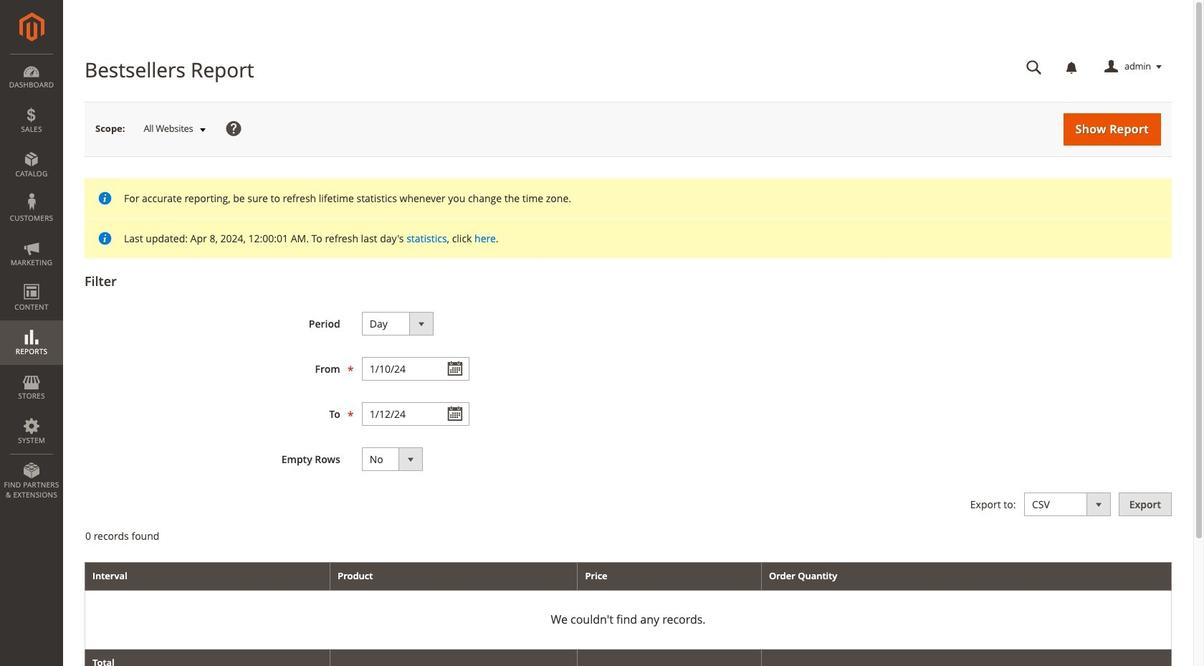 Task type: locate. For each thing, give the bounding box(es) containing it.
menu bar
[[0, 54, 63, 507]]

None text field
[[1017, 54, 1052, 80], [362, 357, 469, 381], [362, 402, 469, 426], [1017, 54, 1052, 80], [362, 357, 469, 381], [362, 402, 469, 426]]

magento admin panel image
[[19, 12, 44, 42]]



